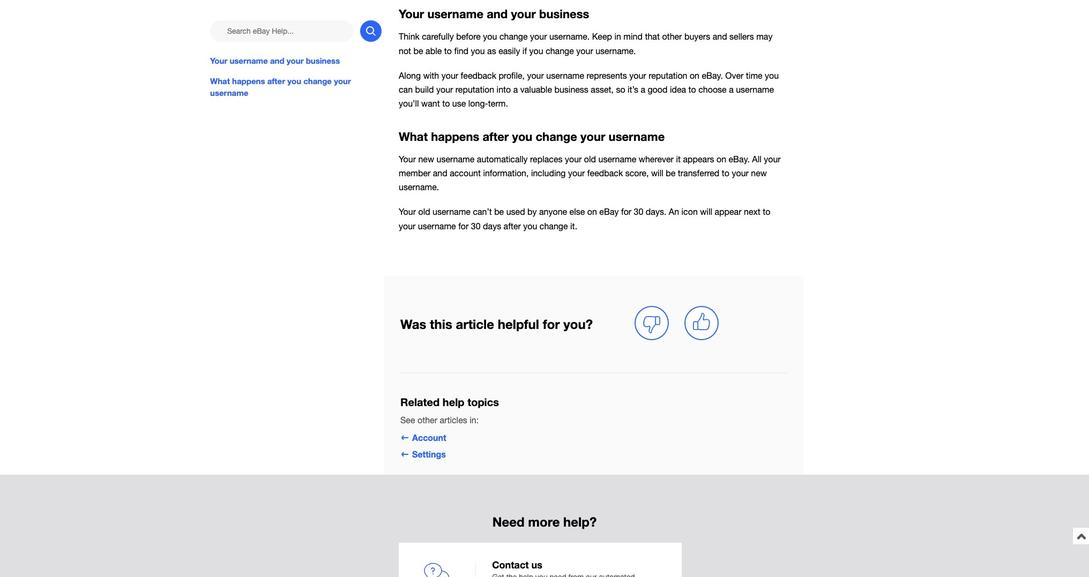 Task type: describe. For each thing, give the bounding box(es) containing it.
if
[[523, 46, 527, 56]]

0 vertical spatial username.
[[549, 32, 590, 42]]

1 horizontal spatial reputation
[[649, 71, 687, 80]]

to right idea
[[689, 85, 696, 94]]

ebay. inside your new username automatically replaces your old username wherever it appears on ebay. all your member and account information, including your feedback score, will be transferred to your new username.
[[729, 154, 750, 164]]

next
[[744, 207, 761, 217]]

0 vertical spatial 30
[[634, 207, 643, 217]]

was
[[400, 317, 426, 332]]

helpful
[[498, 317, 539, 332]]

find
[[454, 46, 469, 56]]

automatically
[[477, 154, 528, 164]]

replaces
[[530, 154, 563, 164]]

you down your username and your business link
[[287, 76, 301, 86]]

can
[[399, 85, 413, 94]]

1 horizontal spatial what happens after you change your username
[[399, 130, 665, 144]]

idea
[[670, 85, 686, 94]]

1 vertical spatial for
[[458, 221, 469, 231]]

ebay
[[599, 207, 619, 217]]

it's
[[628, 85, 638, 94]]

it.
[[570, 221, 577, 231]]

valuable
[[520, 85, 552, 94]]

your new username automatically replaces your old username wherever it appears on ebay. all your member and account information, including your feedback score, will be transferred to your new username.
[[399, 154, 781, 192]]

carefully
[[422, 32, 454, 42]]

buyers
[[684, 32, 710, 42]]

settings
[[412, 449, 446, 459]]

anyone
[[539, 207, 567, 217]]

including
[[531, 168, 566, 178]]

articles
[[440, 415, 467, 425]]

more
[[528, 514, 560, 529]]

Search eBay Help... text field
[[210, 20, 354, 42]]

to inside think carefully before you change your username. keep in mind that other buyers and sellers may not be able to find you as easily if you change your username.
[[444, 46, 452, 56]]

and inside think carefully before you change your username. keep in mind that other buyers and sellers may not be able to find you as easily if you change your username.
[[713, 32, 727, 42]]

0 horizontal spatial 30
[[471, 221, 481, 231]]

appears
[[683, 154, 714, 164]]

see other articles in:
[[400, 415, 479, 425]]

0 vertical spatial what happens after you change your username
[[210, 76, 351, 98]]

by
[[528, 207, 537, 217]]

used
[[506, 207, 525, 217]]

all
[[752, 154, 762, 164]]

mind
[[624, 32, 643, 42]]

in
[[615, 32, 621, 42]]

profile,
[[499, 71, 525, 80]]

related
[[400, 395, 440, 408]]

appear
[[715, 207, 742, 217]]

2 horizontal spatial username.
[[596, 46, 636, 56]]

build
[[415, 85, 434, 94]]

ebay. inside along with your feedback profile, your username represents your reputation on ebay. over time you can build your reputation into a valuable business asset, so it's a good idea to choose a username you'll want to use long-term.
[[702, 71, 723, 80]]

your old username can't be used by anyone else on ebay for 30 days. an icon will appear next to your username for 30 days after you change it.
[[399, 207, 771, 231]]

into
[[497, 85, 511, 94]]

it
[[676, 154, 681, 164]]

1 horizontal spatial for
[[543, 317, 560, 332]]

member
[[399, 168, 431, 178]]

and inside your new username automatically replaces your old username wherever it appears on ebay. all your member and account information, including your feedback score, will be transferred to your new username.
[[433, 168, 447, 178]]

0 vertical spatial for
[[621, 207, 632, 217]]

1 horizontal spatial new
[[751, 168, 767, 178]]

think carefully before you change your username. keep in mind that other buyers and sellers may not be able to find you as easily if you change your username.
[[399, 32, 773, 56]]

contact us
[[492, 559, 542, 571]]

may
[[756, 32, 773, 42]]

0 horizontal spatial reputation
[[456, 85, 494, 94]]

this
[[430, 317, 452, 332]]

be inside your old username can't be used by anyone else on ebay for 30 days. an icon will appear next to your username for 30 days after you change it.
[[494, 207, 504, 217]]

change up replaces
[[536, 130, 577, 144]]

change up the 'easily'
[[500, 32, 528, 42]]

will inside your old username can't be used by anyone else on ebay for 30 days. an icon will appear next to your username for 30 days after you change it.
[[700, 207, 712, 217]]

settings link
[[400, 449, 446, 459]]

days.
[[646, 207, 667, 217]]

easily
[[499, 46, 520, 56]]

days
[[483, 221, 501, 231]]

asset,
[[591, 85, 614, 94]]

be inside your new username automatically replaces your old username wherever it appears on ebay. all your member and account information, including your feedback score, will be transferred to your new username.
[[666, 168, 676, 178]]

after inside your old username can't be used by anyone else on ebay for 30 days. an icon will appear next to your username for 30 days after you change it.
[[504, 221, 521, 231]]

choose
[[699, 85, 727, 94]]

feedback inside your new username automatically replaces your old username wherever it appears on ebay. all your member and account information, including your feedback score, will be transferred to your new username.
[[587, 168, 623, 178]]

represents
[[587, 71, 627, 80]]

to inside your new username automatically replaces your old username wherever it appears on ebay. all your member and account information, including your feedback score, will be transferred to your new username.
[[722, 168, 730, 178]]

use
[[452, 99, 466, 108]]

need more help?
[[492, 514, 597, 529]]

information,
[[483, 168, 529, 178]]

good
[[648, 85, 668, 94]]

0 horizontal spatial your username and your business
[[210, 56, 340, 65]]

you up automatically
[[512, 130, 532, 144]]

article
[[456, 317, 494, 332]]

you right if
[[529, 46, 543, 56]]

feedback inside along with your feedback profile, your username represents your reputation on ebay. over time you can build your reputation into a valuable business asset, so it's a good idea to choose a username you'll want to use long-term.
[[461, 71, 496, 80]]

so
[[616, 85, 625, 94]]

term.
[[488, 99, 508, 108]]



Task type: locate. For each thing, give the bounding box(es) containing it.
0 vertical spatial what
[[210, 76, 230, 86]]

1 vertical spatial business
[[306, 56, 340, 65]]

0 horizontal spatial happens
[[232, 76, 265, 86]]

your username and your business link
[[210, 55, 382, 66]]

business
[[539, 7, 589, 21], [306, 56, 340, 65], [554, 85, 589, 94]]

2 a from the left
[[641, 85, 645, 94]]

score,
[[625, 168, 649, 178]]

0 horizontal spatial be
[[414, 46, 423, 56]]

change inside your old username can't be used by anyone else on ebay for 30 days. an icon will appear next to your username for 30 days after you change it.
[[540, 221, 568, 231]]

change
[[500, 32, 528, 42], [546, 46, 574, 56], [303, 76, 332, 86], [536, 130, 577, 144], [540, 221, 568, 231]]

that
[[645, 32, 660, 42]]

1 vertical spatial on
[[717, 154, 726, 164]]

1 vertical spatial other
[[418, 415, 437, 425]]

with
[[423, 71, 439, 80]]

0 horizontal spatial username.
[[399, 182, 439, 192]]

to right next
[[763, 207, 771, 217]]

to left find
[[444, 46, 452, 56]]

0 vertical spatial ebay.
[[702, 71, 723, 80]]

0 horizontal spatial ebay.
[[702, 71, 723, 80]]

you up the as
[[483, 32, 497, 42]]

username. left keep
[[549, 32, 590, 42]]

old right replaces
[[584, 154, 596, 164]]

account
[[450, 168, 481, 178]]

help?
[[563, 514, 597, 529]]

1 horizontal spatial be
[[494, 207, 504, 217]]

0 vertical spatial after
[[267, 76, 285, 86]]

30 down can't
[[471, 221, 481, 231]]

for
[[621, 207, 632, 217], [458, 221, 469, 231], [543, 317, 560, 332]]

want
[[421, 99, 440, 108]]

username. inside your new username automatically replaces your old username wherever it appears on ebay. all your member and account information, including your feedback score, will be transferred to your new username.
[[399, 182, 439, 192]]

1 vertical spatial feedback
[[587, 168, 623, 178]]

related help topics
[[400, 395, 499, 408]]

0 vertical spatial new
[[418, 154, 434, 164]]

1 horizontal spatial 30
[[634, 207, 643, 217]]

feedback
[[461, 71, 496, 80], [587, 168, 623, 178]]

1 vertical spatial ebay.
[[729, 154, 750, 164]]

1 vertical spatial what
[[399, 130, 428, 144]]

to inside your old username can't be used by anyone else on ebay for 30 days. an icon will appear next to your username for 30 days after you change it.
[[763, 207, 771, 217]]

other up account in the bottom left of the page
[[418, 415, 437, 425]]

sellers
[[730, 32, 754, 42]]

reputation
[[649, 71, 687, 80], [456, 85, 494, 94]]

1 vertical spatial 30
[[471, 221, 481, 231]]

reputation up long- on the left top
[[456, 85, 494, 94]]

2 horizontal spatial on
[[717, 154, 726, 164]]

topics
[[467, 395, 499, 408]]

in:
[[470, 415, 479, 425]]

old inside your old username can't be used by anyone else on ebay for 30 days. an icon will appear next to your username for 30 days after you change it.
[[418, 207, 430, 217]]

was this article helpful for you?
[[400, 317, 593, 332]]

2 vertical spatial after
[[504, 221, 521, 231]]

you inside along with your feedback profile, your username represents your reputation on ebay. over time you can build your reputation into a valuable business asset, so it's a good idea to choose a username you'll want to use long-term.
[[765, 71, 779, 80]]

old inside your new username automatically replaces your old username wherever it appears on ebay. all your member and account information, including your feedback score, will be transferred to your new username.
[[584, 154, 596, 164]]

0 horizontal spatial what happens after you change your username
[[210, 76, 351, 98]]

0 vertical spatial on
[[690, 71, 700, 80]]

1 vertical spatial your username and your business
[[210, 56, 340, 65]]

username inside what happens after you change your username
[[210, 88, 248, 98]]

0 vertical spatial feedback
[[461, 71, 496, 80]]

1 horizontal spatial old
[[584, 154, 596, 164]]

username.
[[549, 32, 590, 42], [596, 46, 636, 56], [399, 182, 439, 192]]

1 horizontal spatial will
[[700, 207, 712, 217]]

over
[[725, 71, 744, 80]]

30
[[634, 207, 643, 217], [471, 221, 481, 231]]

for right ebay
[[621, 207, 632, 217]]

1 horizontal spatial your username and your business
[[399, 7, 589, 21]]

0 horizontal spatial feedback
[[461, 71, 496, 80]]

be down the wherever
[[666, 168, 676, 178]]

other inside think carefully before you change your username. keep in mind that other buyers and sellers may not be able to find you as easily if you change your username.
[[662, 32, 682, 42]]

0 vertical spatial old
[[584, 154, 596, 164]]

ebay.
[[702, 71, 723, 80], [729, 154, 750, 164]]

0 vertical spatial will
[[651, 168, 663, 178]]

other
[[662, 32, 682, 42], [418, 415, 437, 425]]

after up automatically
[[483, 130, 509, 144]]

0 horizontal spatial what
[[210, 76, 230, 86]]

0 horizontal spatial other
[[418, 415, 437, 425]]

0 vertical spatial other
[[662, 32, 682, 42]]

business inside along with your feedback profile, your username represents your reputation on ebay. over time you can build your reputation into a valuable business asset, so it's a good idea to choose a username you'll want to use long-term.
[[554, 85, 589, 94]]

0 horizontal spatial for
[[458, 221, 469, 231]]

keep
[[592, 32, 612, 42]]

0 vertical spatial your username and your business
[[399, 7, 589, 21]]

2 vertical spatial for
[[543, 317, 560, 332]]

and down search ebay help... text box
[[270, 56, 284, 65]]

0 horizontal spatial a
[[513, 85, 518, 94]]

on inside along with your feedback profile, your username represents your reputation on ebay. over time you can build your reputation into a valuable business asset, so it's a good idea to choose a username you'll want to use long-term.
[[690, 71, 700, 80]]

1 horizontal spatial what
[[399, 130, 428, 144]]

on right else
[[587, 207, 597, 217]]

1 horizontal spatial happens
[[431, 130, 479, 144]]

what inside what happens after you change your username
[[210, 76, 230, 86]]

and up the as
[[487, 7, 508, 21]]

1 vertical spatial old
[[418, 207, 430, 217]]

change down anyone
[[540, 221, 568, 231]]

username. down member
[[399, 182, 439, 192]]

2 vertical spatial business
[[554, 85, 589, 94]]

1 horizontal spatial feedback
[[587, 168, 623, 178]]

and left sellers
[[713, 32, 727, 42]]

other right that
[[662, 32, 682, 42]]

your
[[399, 7, 424, 21], [210, 56, 227, 65], [399, 154, 416, 164], [399, 207, 416, 217]]

change right if
[[546, 46, 574, 56]]

30 left days.
[[634, 207, 643, 217]]

new up member
[[418, 154, 434, 164]]

change down your username and your business link
[[303, 76, 332, 86]]

change inside what happens after you change your username
[[303, 76, 332, 86]]

business up what happens after you change your username link
[[306, 56, 340, 65]]

long-
[[468, 99, 488, 108]]

transferred
[[678, 168, 720, 178]]

account
[[412, 432, 446, 443]]

a down over
[[729, 85, 734, 94]]

be up days
[[494, 207, 504, 217]]

you'll
[[399, 99, 419, 108]]

will down the wherever
[[651, 168, 663, 178]]

to
[[444, 46, 452, 56], [689, 85, 696, 94], [442, 99, 450, 108], [722, 168, 730, 178], [763, 207, 771, 217]]

1 vertical spatial reputation
[[456, 85, 494, 94]]

1 horizontal spatial on
[[690, 71, 700, 80]]

not
[[399, 46, 411, 56]]

after inside what happens after you change your username
[[267, 76, 285, 86]]

your inside what happens after you change your username
[[334, 76, 351, 86]]

0 vertical spatial happens
[[232, 76, 265, 86]]

0 horizontal spatial will
[[651, 168, 663, 178]]

0 horizontal spatial new
[[418, 154, 434, 164]]

will right the icon
[[700, 207, 712, 217]]

you inside your old username can't be used by anyone else on ebay for 30 days. an icon will appear next to your username for 30 days after you change it.
[[523, 221, 537, 231]]

on right appears at the top right of page
[[717, 154, 726, 164]]

will inside your new username automatically replaces your old username wherever it appears on ebay. all your member and account information, including your feedback score, will be transferred to your new username.
[[651, 168, 663, 178]]

business left asset,
[[554, 85, 589, 94]]

happens down your username and your business link
[[232, 76, 265, 86]]

wherever
[[639, 154, 674, 164]]

be right not
[[414, 46, 423, 56]]

old
[[584, 154, 596, 164], [418, 207, 430, 217]]

0 vertical spatial business
[[539, 7, 589, 21]]

us
[[532, 559, 542, 571]]

and
[[487, 7, 508, 21], [713, 32, 727, 42], [270, 56, 284, 65], [433, 168, 447, 178]]

reputation up idea
[[649, 71, 687, 80]]

will
[[651, 168, 663, 178], [700, 207, 712, 217]]

able
[[426, 46, 442, 56]]

2 horizontal spatial be
[[666, 168, 676, 178]]

after down your username and your business link
[[267, 76, 285, 86]]

on
[[690, 71, 700, 80], [717, 154, 726, 164], [587, 207, 597, 217]]

feedback up long- on the left top
[[461, 71, 496, 80]]

0 vertical spatial be
[[414, 46, 423, 56]]

old down member
[[418, 207, 430, 217]]

what happens after you change your username down your username and your business link
[[210, 76, 351, 98]]

your username and your business down search ebay help... text box
[[210, 56, 340, 65]]

after down used
[[504, 221, 521, 231]]

username
[[427, 7, 484, 21], [230, 56, 268, 65], [546, 71, 584, 80], [736, 85, 774, 94], [210, 88, 248, 98], [609, 130, 665, 144], [437, 154, 475, 164], [598, 154, 636, 164], [433, 207, 471, 217], [418, 221, 456, 231]]

2 vertical spatial username.
[[399, 182, 439, 192]]

on inside your new username automatically replaces your old username wherever it appears on ebay. all your member and account information, including your feedback score, will be transferred to your new username.
[[717, 154, 726, 164]]

ebay. left all
[[729, 154, 750, 164]]

1 vertical spatial will
[[700, 207, 712, 217]]

1 vertical spatial after
[[483, 130, 509, 144]]

and left account
[[433, 168, 447, 178]]

to left use
[[442, 99, 450, 108]]

on up choose
[[690, 71, 700, 80]]

what happens after you change your username
[[210, 76, 351, 98], [399, 130, 665, 144]]

your username and your business up before
[[399, 7, 589, 21]]

before
[[456, 32, 481, 42]]

you right time
[[765, 71, 779, 80]]

can't
[[473, 207, 492, 217]]

for left "you?" at the bottom of the page
[[543, 317, 560, 332]]

new
[[418, 154, 434, 164], [751, 168, 767, 178]]

1 a from the left
[[513, 85, 518, 94]]

along with your feedback profile, your username represents your reputation on ebay. over time you can build your reputation into a valuable business asset, so it's a good idea to choose a username you'll want to use long-term.
[[399, 71, 779, 108]]

1 horizontal spatial a
[[641, 85, 645, 94]]

2 horizontal spatial a
[[729, 85, 734, 94]]

feedback left score,
[[587, 168, 623, 178]]

your username and your business
[[399, 7, 589, 21], [210, 56, 340, 65]]

else
[[570, 207, 585, 217]]

1 horizontal spatial username.
[[549, 32, 590, 42]]

2 vertical spatial be
[[494, 207, 504, 217]]

1 vertical spatial happens
[[431, 130, 479, 144]]

ebay. up choose
[[702, 71, 723, 80]]

for left days
[[458, 221, 469, 231]]

your
[[511, 7, 536, 21], [530, 32, 547, 42], [576, 46, 593, 56], [287, 56, 304, 65], [442, 71, 458, 80], [527, 71, 544, 80], [629, 71, 646, 80], [334, 76, 351, 86], [436, 85, 453, 94], [581, 130, 605, 144], [565, 154, 582, 164], [764, 154, 781, 164], [568, 168, 585, 178], [732, 168, 749, 178], [399, 221, 416, 231]]

icon
[[682, 207, 698, 217]]

1 vertical spatial what happens after you change your username
[[399, 130, 665, 144]]

1 vertical spatial be
[[666, 168, 676, 178]]

1 vertical spatial new
[[751, 168, 767, 178]]

2 horizontal spatial for
[[621, 207, 632, 217]]

2 vertical spatial on
[[587, 207, 597, 217]]

need
[[492, 514, 525, 529]]

a
[[513, 85, 518, 94], [641, 85, 645, 94], [729, 85, 734, 94]]

help
[[443, 395, 465, 408]]

after
[[267, 76, 285, 86], [483, 130, 509, 144], [504, 221, 521, 231]]

business up think carefully before you change your username. keep in mind that other buyers and sellers may not be able to find you as easily if you change your username.
[[539, 7, 589, 21]]

1 horizontal spatial other
[[662, 32, 682, 42]]

on inside your old username can't be used by anyone else on ebay for 30 days. an icon will appear next to your username for 30 days after you change it.
[[587, 207, 597, 217]]

account link
[[400, 432, 446, 443]]

username. down in
[[596, 46, 636, 56]]

a right the it's
[[641, 85, 645, 94]]

see
[[400, 415, 415, 425]]

0 vertical spatial reputation
[[649, 71, 687, 80]]

think
[[399, 32, 420, 42]]

your inside your new username automatically replaces your old username wherever it appears on ebay. all your member and account information, including your feedback score, will be transferred to your new username.
[[399, 154, 416, 164]]

be
[[414, 46, 423, 56], [666, 168, 676, 178], [494, 207, 504, 217]]

3 a from the left
[[729, 85, 734, 94]]

to right transferred at the top right of the page
[[722, 168, 730, 178]]

happens down use
[[431, 130, 479, 144]]

happens
[[232, 76, 265, 86], [431, 130, 479, 144]]

0 horizontal spatial old
[[418, 207, 430, 217]]

you
[[483, 32, 497, 42], [471, 46, 485, 56], [529, 46, 543, 56], [765, 71, 779, 80], [287, 76, 301, 86], [512, 130, 532, 144], [523, 221, 537, 231]]

time
[[746, 71, 763, 80]]

an
[[669, 207, 679, 217]]

happens inside what happens after you change your username
[[232, 76, 265, 86]]

along
[[399, 71, 421, 80]]

you left the as
[[471, 46, 485, 56]]

new down all
[[751, 168, 767, 178]]

0 horizontal spatial on
[[587, 207, 597, 217]]

1 vertical spatial username.
[[596, 46, 636, 56]]

you down by
[[523, 221, 537, 231]]

be inside think carefully before you change your username. keep in mind that other buyers and sellers may not be able to find you as easily if you change your username.
[[414, 46, 423, 56]]

contact
[[492, 559, 529, 571]]

as
[[487, 46, 496, 56]]

1 horizontal spatial ebay.
[[729, 154, 750, 164]]

you?
[[564, 317, 593, 332]]

a right into
[[513, 85, 518, 94]]

your inside your old username can't be used by anyone else on ebay for 30 days. an icon will appear next to your username for 30 days after you change it.
[[399, 221, 416, 231]]

what happens after you change your username link
[[210, 75, 382, 99]]

contact us button
[[399, 543, 682, 577]]

your inside your old username can't be used by anyone else on ebay for 30 days. an icon will appear next to your username for 30 days after you change it.
[[399, 207, 416, 217]]

what happens after you change your username up replaces
[[399, 130, 665, 144]]



Task type: vqa. For each thing, say whether or not it's contained in the screenshot.
"Results"
no



